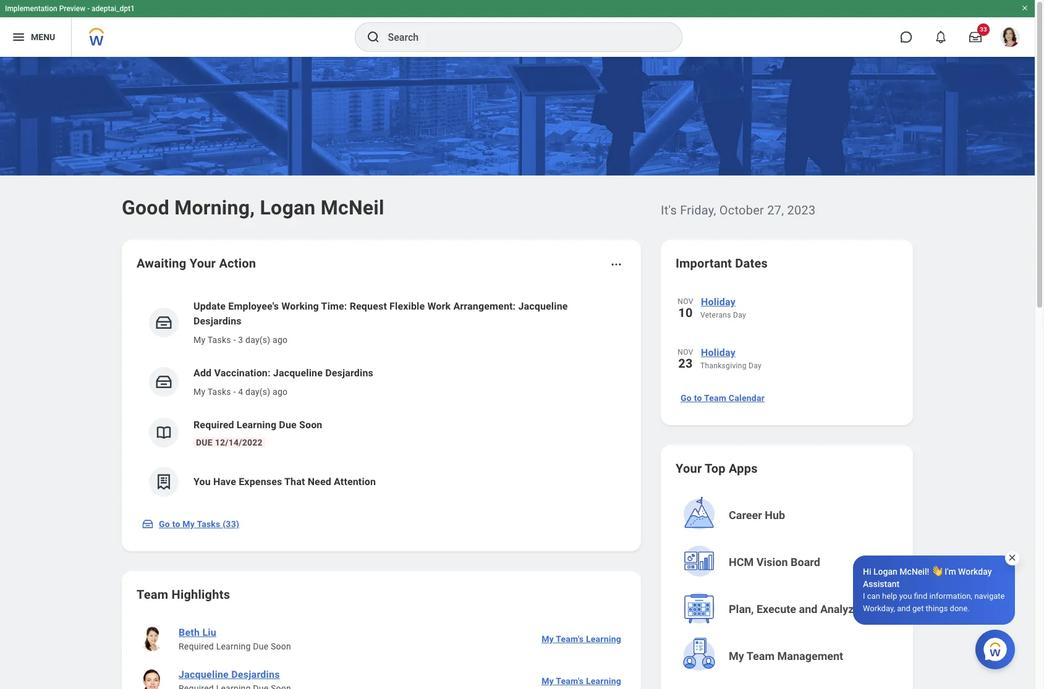 Task type: vqa. For each thing, say whether or not it's contained in the screenshot.
MENU
yes



Task type: describe. For each thing, give the bounding box(es) containing it.
find
[[914, 592, 928, 601]]

have
[[213, 476, 236, 488]]

it's friday, october 27, 2023
[[661, 203, 816, 218]]

team inside button
[[747, 650, 775, 663]]

it's
[[661, 203, 677, 218]]

soon inside awaiting your action list
[[299, 419, 322, 431]]

done.
[[950, 604, 970, 613]]

team's for jacqueline desjardins
[[556, 676, 584, 686]]

go to team calendar button
[[676, 386, 770, 411]]

working
[[281, 300, 319, 312]]

2 horizontal spatial due
[[279, 419, 297, 431]]

you
[[194, 476, 211, 488]]

desjardins inside update employee's working time: request flexible work arrangement: jacqueline desjardins
[[194, 315, 242, 327]]

my team management button
[[677, 634, 900, 679]]

soon inside the 'beth liu required learning due soon'
[[271, 642, 291, 652]]

x image
[[1008, 553, 1017, 563]]

go to my tasks (33)
[[159, 519, 239, 529]]

morning,
[[174, 196, 255, 219]]

action
[[219, 256, 256, 271]]

workday,
[[863, 604, 895, 613]]

- for 3
[[233, 335, 236, 345]]

inbox image for my tasks - 3 day(s) ago
[[155, 313, 173, 332]]

team inside button
[[704, 393, 727, 403]]

plan,
[[729, 603, 754, 616]]

3
[[238, 335, 243, 345]]

information,
[[930, 592, 973, 601]]

veterans
[[700, 311, 731, 320]]

attention
[[334, 476, 376, 488]]

board
[[791, 556, 820, 569]]

1 vertical spatial due
[[196, 438, 213, 448]]

day for 10
[[733, 311, 746, 320]]

you
[[899, 592, 912, 601]]

inbox image inside go to my tasks (33) button
[[142, 518, 154, 530]]

important dates
[[676, 256, 768, 271]]

plan, execute and analyze button
[[677, 587, 900, 632]]

1 vertical spatial desjardins
[[325, 367, 373, 379]]

liu
[[202, 627, 216, 639]]

day(s) for 4
[[245, 387, 270, 397]]

highlights
[[172, 587, 230, 602]]

hcm
[[729, 556, 754, 569]]

12/14/2022
[[215, 438, 263, 448]]

time:
[[321, 300, 347, 312]]

i'm
[[945, 567, 956, 577]]

team highlights
[[137, 587, 230, 602]]

book open image
[[155, 424, 173, 442]]

hub
[[765, 509, 785, 522]]

hcm vision board button
[[677, 540, 900, 585]]

you have expenses that need attention button
[[137, 458, 626, 507]]

workday
[[958, 567, 992, 577]]

career hub
[[729, 509, 785, 522]]

plan, execute and analyze
[[729, 603, 860, 616]]

good morning, logan mcneil main content
[[0, 57, 1035, 689]]

1 horizontal spatial your
[[676, 461, 702, 476]]

get
[[913, 604, 924, 613]]

holiday thanksgiving day
[[700, 347, 762, 370]]

analyze
[[820, 603, 860, 616]]

learning inside awaiting your action list
[[237, 419, 276, 431]]

related actions image
[[610, 258, 623, 271]]

my team's learning button for jacqueline desjardins
[[537, 669, 626, 689]]

good
[[122, 196, 169, 219]]

nov 10
[[678, 297, 693, 320]]

hcm vision board
[[729, 556, 820, 569]]

work
[[427, 300, 451, 312]]

10
[[678, 305, 693, 320]]

2023
[[787, 203, 816, 218]]

vision
[[757, 556, 788, 569]]

request
[[350, 300, 387, 312]]

33 button
[[962, 23, 990, 51]]

top
[[705, 461, 726, 476]]

nov 23
[[678, 348, 693, 371]]

preview
[[59, 4, 85, 13]]

go to team calendar
[[681, 393, 765, 403]]

0 horizontal spatial your
[[190, 256, 216, 271]]

👋
[[932, 567, 943, 577]]

my team's learning for beth liu
[[542, 634, 621, 644]]

implementation preview -   adeptai_dpt1
[[5, 4, 135, 13]]

beth liu required learning due soon
[[179, 627, 291, 652]]

menu button
[[0, 17, 71, 57]]

jacqueline inside update employee's working time: request flexible work arrangement: jacqueline desjardins
[[518, 300, 568, 312]]

33
[[980, 26, 987, 33]]

tasks for 3
[[208, 335, 231, 345]]

holiday for 10
[[701, 296, 736, 308]]

good morning, logan mcneil
[[122, 196, 384, 219]]

employee's
[[228, 300, 279, 312]]

management
[[777, 650, 843, 663]]

need
[[308, 476, 331, 488]]

my team's learning for jacqueline desjardins
[[542, 676, 621, 686]]

4
[[238, 387, 243, 397]]

mcneil!
[[900, 567, 929, 577]]

and inside button
[[799, 603, 818, 616]]



Task type: locate. For each thing, give the bounding box(es) containing it.
jacqueline inside button
[[179, 669, 229, 681]]

awaiting your action
[[137, 256, 256, 271]]

0 vertical spatial due
[[279, 419, 297, 431]]

Search Workday  search field
[[388, 23, 656, 51]]

menu banner
[[0, 0, 1035, 57]]

0 vertical spatial desjardins
[[194, 315, 242, 327]]

2 nov from the top
[[678, 348, 693, 357]]

update employee's working time: request flexible work arrangement: jacqueline desjardins
[[194, 300, 568, 327]]

my team's learning button for beth liu
[[537, 627, 626, 652]]

things
[[926, 604, 948, 613]]

2 team's from the top
[[556, 676, 584, 686]]

implementation
[[5, 4, 57, 13]]

close environment banner image
[[1021, 4, 1029, 12]]

profile logan mcneil image
[[1000, 27, 1020, 50]]

1 vertical spatial ago
[[273, 387, 288, 397]]

0 horizontal spatial soon
[[271, 642, 291, 652]]

go down 23
[[681, 393, 692, 403]]

1 vertical spatial soon
[[271, 642, 291, 652]]

holiday for 23
[[701, 347, 736, 359]]

that
[[284, 476, 305, 488]]

learning inside the 'beth liu required learning due soon'
[[216, 642, 251, 652]]

0 horizontal spatial day
[[733, 311, 746, 320]]

friday,
[[680, 203, 716, 218]]

dashboard expenses image
[[155, 473, 173, 492]]

0 vertical spatial team
[[704, 393, 727, 403]]

0 vertical spatial to
[[694, 393, 702, 403]]

1 my team's learning button from the top
[[537, 627, 626, 652]]

0 vertical spatial ago
[[273, 335, 288, 345]]

thanksgiving
[[700, 362, 747, 370]]

1 horizontal spatial soon
[[299, 419, 322, 431]]

assistant
[[863, 579, 900, 589]]

2 holiday button from the top
[[700, 345, 898, 361]]

1 horizontal spatial due
[[253, 642, 269, 652]]

october
[[720, 203, 764, 218]]

1 vertical spatial go
[[159, 519, 170, 529]]

required up due 12/14/2022
[[194, 419, 234, 431]]

day inside holiday thanksgiving day
[[749, 362, 762, 370]]

2 ago from the top
[[273, 387, 288, 397]]

team's
[[556, 634, 584, 644], [556, 676, 584, 686]]

0 horizontal spatial to
[[172, 519, 180, 529]]

inbox image
[[155, 313, 173, 332], [155, 373, 173, 391], [142, 518, 154, 530]]

0 vertical spatial day(s)
[[245, 335, 270, 345]]

flexible
[[390, 300, 425, 312]]

tasks left (33)
[[197, 519, 220, 529]]

- left 3
[[233, 335, 236, 345]]

0 vertical spatial nov
[[678, 297, 693, 306]]

- right preview
[[87, 4, 90, 13]]

inbox image down awaiting
[[155, 313, 173, 332]]

and left analyze
[[799, 603, 818, 616]]

nov for 23
[[678, 348, 693, 357]]

1 vertical spatial team's
[[556, 676, 584, 686]]

2 vertical spatial -
[[233, 387, 236, 397]]

my tasks - 3 day(s) ago
[[194, 335, 288, 345]]

apps
[[729, 461, 758, 476]]

notifications large image
[[935, 31, 947, 43]]

nov for 10
[[678, 297, 693, 306]]

0 vertical spatial my team's learning
[[542, 634, 621, 644]]

holiday button for 23
[[700, 345, 898, 361]]

jacqueline down the beth liu button
[[179, 669, 229, 681]]

0 horizontal spatial go
[[159, 519, 170, 529]]

1 day(s) from the top
[[245, 335, 270, 345]]

holiday up veterans
[[701, 296, 736, 308]]

team
[[704, 393, 727, 403], [137, 587, 168, 602], [747, 650, 775, 663]]

to inside 'go to team calendar' button
[[694, 393, 702, 403]]

2 horizontal spatial team
[[747, 650, 775, 663]]

0 vertical spatial holiday
[[701, 296, 736, 308]]

1 vertical spatial your
[[676, 461, 702, 476]]

0 vertical spatial -
[[87, 4, 90, 13]]

1 vertical spatial team
[[137, 587, 168, 602]]

2 day(s) from the top
[[245, 387, 270, 397]]

day(s)
[[245, 335, 270, 345], [245, 387, 270, 397]]

day(s) right 3
[[245, 335, 270, 345]]

tasks left 4
[[208, 387, 231, 397]]

expenses
[[239, 476, 282, 488]]

jacqueline right arrangement:
[[518, 300, 568, 312]]

help
[[882, 592, 897, 601]]

mcneil
[[321, 196, 384, 219]]

soon up "need"
[[299, 419, 322, 431]]

to for my
[[172, 519, 180, 529]]

1 horizontal spatial jacqueline
[[273, 367, 323, 379]]

1 nov from the top
[[678, 297, 693, 306]]

0 vertical spatial soon
[[299, 419, 322, 431]]

inbox image for my tasks - 4 day(s) ago
[[155, 373, 173, 391]]

add
[[194, 367, 212, 379]]

my team management
[[729, 650, 843, 663]]

0 vertical spatial team's
[[556, 634, 584, 644]]

dates
[[735, 256, 768, 271]]

required inside awaiting your action list
[[194, 419, 234, 431]]

- inside the 'menu' banner
[[87, 4, 90, 13]]

my tasks - 4 day(s) ago
[[194, 387, 288, 397]]

inbox image left the add
[[155, 373, 173, 391]]

your left action
[[190, 256, 216, 271]]

soon up 'jacqueline desjardins'
[[271, 642, 291, 652]]

your
[[190, 256, 216, 271], [676, 461, 702, 476]]

hi logan mcneil! 👋 i'm workday assistant i can help you find information, navigate workday, and get things done.
[[863, 567, 1005, 613]]

day for 23
[[749, 362, 762, 370]]

justify image
[[11, 30, 26, 45]]

1 holiday button from the top
[[700, 294, 898, 310]]

2 horizontal spatial jacqueline
[[518, 300, 568, 312]]

2 holiday from the top
[[701, 347, 736, 359]]

0 vertical spatial tasks
[[208, 335, 231, 345]]

to down thanksgiving
[[694, 393, 702, 403]]

1 horizontal spatial team
[[704, 393, 727, 403]]

0 horizontal spatial and
[[799, 603, 818, 616]]

0 vertical spatial your
[[190, 256, 216, 271]]

awaiting
[[137, 256, 186, 271]]

team left highlights
[[137, 587, 168, 602]]

0 horizontal spatial logan
[[260, 196, 316, 219]]

0 vertical spatial my team's learning button
[[537, 627, 626, 652]]

required down the beth liu button
[[179, 642, 214, 652]]

awaiting your action list
[[137, 289, 626, 507]]

- for adeptai_dpt1
[[87, 4, 90, 13]]

ago down add vaccination: jacqueline desjardins
[[273, 387, 288, 397]]

day inside holiday veterans day
[[733, 311, 746, 320]]

holiday button for 10
[[700, 294, 898, 310]]

2 vertical spatial team
[[747, 650, 775, 663]]

1 horizontal spatial logan
[[874, 567, 898, 577]]

desjardins inside jacqueline desjardins button
[[231, 669, 280, 681]]

2 vertical spatial inbox image
[[142, 518, 154, 530]]

ago for my tasks - 3 day(s) ago
[[273, 335, 288, 345]]

hi
[[863, 567, 871, 577]]

logan inside the "good morning, logan mcneil" main content
[[260, 196, 316, 219]]

to down dashboard expenses icon
[[172, 519, 180, 529]]

1 vertical spatial day(s)
[[245, 387, 270, 397]]

tasks left 3
[[208, 335, 231, 345]]

day right thanksgiving
[[749, 362, 762, 370]]

2 my team's learning button from the top
[[537, 669, 626, 689]]

calendar
[[729, 393, 765, 403]]

1 vertical spatial required
[[179, 642, 214, 652]]

1 horizontal spatial day
[[749, 362, 762, 370]]

2 vertical spatial due
[[253, 642, 269, 652]]

day(s) for 3
[[245, 335, 270, 345]]

(33)
[[223, 519, 239, 529]]

soon
[[299, 419, 322, 431], [271, 642, 291, 652]]

0 vertical spatial go
[[681, 393, 692, 403]]

2 my team's learning from the top
[[542, 676, 621, 686]]

required inside the 'beth liu required learning due soon'
[[179, 642, 214, 652]]

arrangement:
[[453, 300, 516, 312]]

2 vertical spatial desjardins
[[231, 669, 280, 681]]

1 vertical spatial holiday button
[[700, 345, 898, 361]]

holiday button
[[700, 294, 898, 310], [700, 345, 898, 361]]

desjardins
[[194, 315, 242, 327], [325, 367, 373, 379], [231, 669, 280, 681]]

tasks inside button
[[197, 519, 220, 529]]

required learning due soon
[[194, 419, 322, 431]]

due left 12/14/2022
[[196, 438, 213, 448]]

go
[[681, 393, 692, 403], [159, 519, 170, 529]]

to inside go to my tasks (33) button
[[172, 519, 180, 529]]

learning
[[237, 419, 276, 431], [586, 634, 621, 644], [216, 642, 251, 652], [586, 676, 621, 686]]

go for go to team calendar
[[681, 393, 692, 403]]

1 vertical spatial day
[[749, 362, 762, 370]]

important dates element
[[676, 287, 898, 383]]

1 my team's learning from the top
[[542, 634, 621, 644]]

adeptai_dpt1
[[92, 4, 135, 13]]

your top apps
[[676, 461, 758, 476]]

you have expenses that need attention
[[194, 476, 376, 488]]

1 vertical spatial to
[[172, 519, 180, 529]]

1 horizontal spatial go
[[681, 393, 692, 403]]

inbox image left go to my tasks (33) on the left bottom of page
[[142, 518, 154, 530]]

1 vertical spatial logan
[[874, 567, 898, 577]]

1 vertical spatial jacqueline
[[273, 367, 323, 379]]

0 vertical spatial logan
[[260, 196, 316, 219]]

holiday up thanksgiving
[[701, 347, 736, 359]]

2 vertical spatial jacqueline
[[179, 669, 229, 681]]

your left top
[[676, 461, 702, 476]]

career
[[729, 509, 762, 522]]

1 vertical spatial holiday
[[701, 347, 736, 359]]

0 vertical spatial required
[[194, 419, 234, 431]]

menu
[[31, 32, 55, 42]]

nov left holiday veterans day
[[678, 297, 693, 306]]

beth
[[179, 627, 200, 639]]

-
[[87, 4, 90, 13], [233, 335, 236, 345], [233, 387, 236, 397]]

- left 4
[[233, 387, 236, 397]]

go for go to my tasks (33)
[[159, 519, 170, 529]]

nov down 10
[[678, 348, 693, 357]]

1 vertical spatial -
[[233, 335, 236, 345]]

1 team's from the top
[[556, 634, 584, 644]]

team left calendar
[[704, 393, 727, 403]]

my inside button
[[729, 650, 744, 663]]

team highlights list
[[137, 618, 626, 689]]

1 vertical spatial nov
[[678, 348, 693, 357]]

ago up add vaccination: jacqueline desjardins
[[273, 335, 288, 345]]

day right veterans
[[733, 311, 746, 320]]

my inside button
[[183, 519, 195, 529]]

navigate
[[975, 592, 1005, 601]]

1 vertical spatial my team's learning button
[[537, 669, 626, 689]]

go down dashboard expenses icon
[[159, 519, 170, 529]]

go to my tasks (33) button
[[137, 512, 247, 537]]

important
[[676, 256, 732, 271]]

1 horizontal spatial and
[[897, 604, 911, 613]]

jacqueline right the vaccination:
[[273, 367, 323, 379]]

update
[[194, 300, 226, 312]]

0 vertical spatial jacqueline
[[518, 300, 568, 312]]

holiday
[[701, 296, 736, 308], [701, 347, 736, 359]]

27,
[[767, 203, 784, 218]]

search image
[[366, 30, 381, 45]]

23
[[678, 356, 693, 371]]

and down 'you'
[[897, 604, 911, 613]]

my
[[194, 335, 205, 345], [194, 387, 205, 397], [183, 519, 195, 529], [542, 634, 554, 644], [729, 650, 744, 663], [542, 676, 554, 686]]

1 vertical spatial inbox image
[[155, 373, 173, 391]]

0 vertical spatial inbox image
[[155, 313, 173, 332]]

0 horizontal spatial due
[[196, 438, 213, 448]]

team's for beth liu
[[556, 634, 584, 644]]

inbox large image
[[969, 31, 982, 43]]

1 holiday from the top
[[701, 296, 736, 308]]

- for 4
[[233, 387, 236, 397]]

to
[[694, 393, 702, 403], [172, 519, 180, 529]]

logan inside hi logan mcneil! 👋 i'm workday assistant i can help you find information, navigate workday, and get things done.
[[874, 567, 898, 577]]

due 12/14/2022
[[196, 438, 263, 448]]

tasks
[[208, 335, 231, 345], [208, 387, 231, 397], [197, 519, 220, 529]]

execute
[[757, 603, 796, 616]]

day(s) right 4
[[245, 387, 270, 397]]

due up 'jacqueline desjardins'
[[253, 642, 269, 652]]

0 horizontal spatial jacqueline
[[179, 669, 229, 681]]

holiday veterans day
[[700, 296, 746, 320]]

0 vertical spatial holiday button
[[700, 294, 898, 310]]

to for team
[[694, 393, 702, 403]]

tasks for 4
[[208, 387, 231, 397]]

0 horizontal spatial team
[[137, 587, 168, 602]]

due down add vaccination: jacqueline desjardins
[[279, 419, 297, 431]]

holiday inside holiday veterans day
[[701, 296, 736, 308]]

jacqueline desjardins button
[[174, 668, 285, 683]]

0 vertical spatial day
[[733, 311, 746, 320]]

required
[[194, 419, 234, 431], [179, 642, 214, 652]]

ago for my tasks - 4 day(s) ago
[[273, 387, 288, 397]]

career hub button
[[677, 493, 900, 538]]

1 horizontal spatial to
[[694, 393, 702, 403]]

1 ago from the top
[[273, 335, 288, 345]]

due inside the 'beth liu required learning due soon'
[[253, 642, 269, 652]]

holiday inside holiday thanksgiving day
[[701, 347, 736, 359]]

1 vertical spatial tasks
[[208, 387, 231, 397]]

jacqueline desjardins
[[179, 669, 280, 681]]

2 vertical spatial tasks
[[197, 519, 220, 529]]

and inside hi logan mcneil! 👋 i'm workday assistant i can help you find information, navigate workday, and get things done.
[[897, 604, 911, 613]]

team down execute
[[747, 650, 775, 663]]

1 vertical spatial my team's learning
[[542, 676, 621, 686]]



